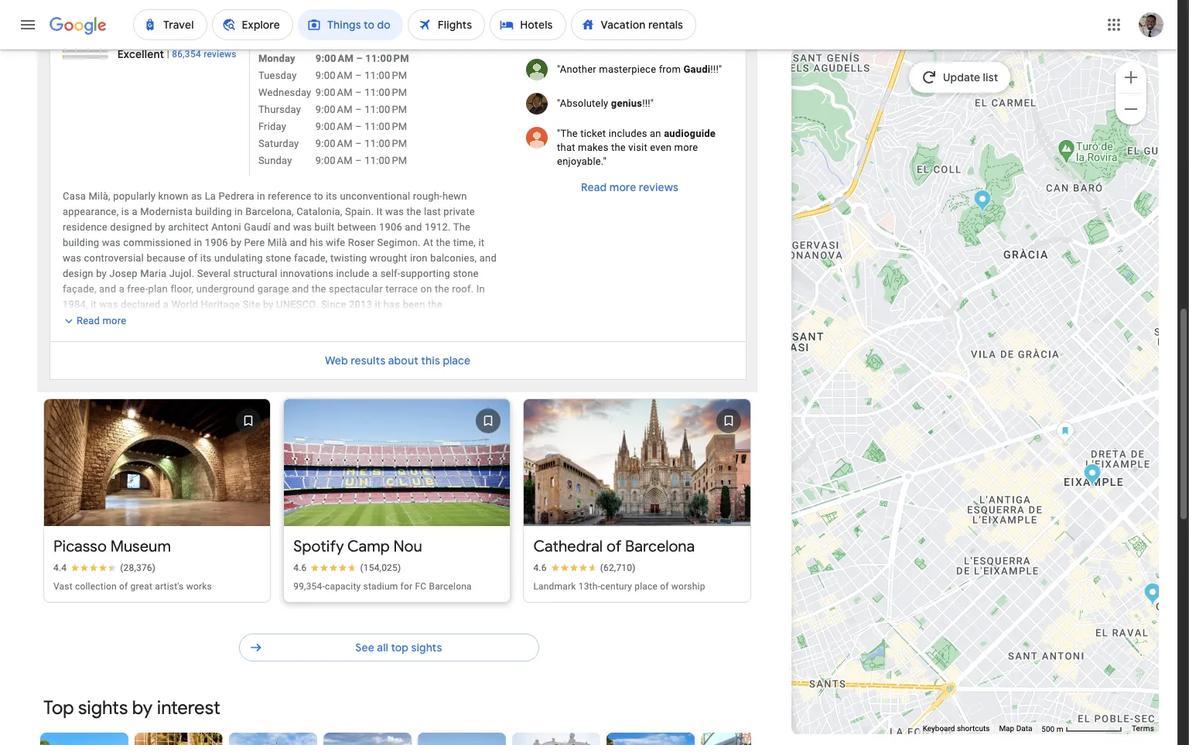 Task type: describe. For each thing, give the bounding box(es) containing it.
closes
[[315, 32, 346, 44]]

landmark
[[533, 581, 576, 592]]

catalonia,
[[296, 206, 342, 217]]

wednesday
[[258, 86, 311, 98]]

sights inside button
[[411, 640, 442, 654]]

11:00 pm for tuesday
[[365, 69, 407, 81]]

a down plan
[[163, 298, 169, 310]]

cathedral of barcelona
[[533, 537, 695, 556]]

map data button
[[999, 724, 1032, 734]]

4.6 out of 5 stars from 86,354 reviews. excellent. element
[[117, 27, 237, 62]]

been
[[403, 298, 425, 310]]

1 vertical spatial stone
[[453, 268, 479, 279]]

appearance,
[[63, 206, 119, 217]]

0 vertical spatial barcelona
[[625, 537, 695, 556]]

data
[[1016, 724, 1032, 733]]

spectacular
[[329, 283, 383, 295]]

undulating
[[214, 252, 263, 264]]

2 horizontal spatial in
[[257, 190, 265, 202]]

top
[[43, 696, 74, 719]]

heritage
[[201, 298, 240, 310]]

innovations
[[280, 268, 334, 279]]

9:00 am for thursday
[[316, 103, 353, 115]]

read more reviews
[[581, 180, 679, 194]]

update list button
[[909, 62, 1010, 93]]

open ⋅ closes 11:00 pm
[[281, 32, 392, 44]]

11:00 pm for saturday
[[365, 138, 407, 149]]

0 horizontal spatial 4.6
[[117, 27, 139, 46]]

artist's
[[155, 581, 184, 592]]

segimon.
[[377, 237, 421, 248]]

the up other
[[139, 314, 154, 326]]

headquarters
[[63, 314, 124, 326]]

reviews aren't verified
[[63, 11, 159, 21]]

plan
[[148, 283, 168, 295]]

of left great
[[119, 581, 128, 592]]

3 9:00 am from the top
[[316, 86, 353, 98]]

and left his
[[290, 237, 307, 248]]

of up "jujol."
[[188, 252, 198, 264]]

0 vertical spatial 1906
[[379, 221, 402, 233]]

0 vertical spatial !!!"
[[711, 63, 722, 75]]

11:00 pm for sunday
[[365, 155, 407, 166]]

visitors
[[560, 35, 598, 49]]

stadium
[[363, 581, 398, 592]]

see all top sights button
[[239, 629, 540, 666]]

500 m button
[[1037, 723, 1127, 735]]

of down declared
[[127, 314, 136, 326]]

capacity
[[325, 581, 361, 592]]

map region
[[790, 0, 1186, 745]]

was up his
[[293, 221, 312, 233]]

2 vertical spatial in
[[194, 237, 202, 248]]

read more
[[77, 315, 126, 327]]

façade,
[[63, 283, 96, 295]]

0 horizontal spatial it
[[91, 298, 97, 310]]

9:00 am – 11:00 pm for thursday
[[316, 103, 407, 115]]

86,354
[[172, 49, 201, 59]]

are
[[600, 35, 617, 49]]

top
[[391, 640, 409, 654]]

99,354-capacity stadium for fc barcelona
[[293, 581, 472, 592]]

more for read more reviews
[[609, 180, 636, 194]]

a left self-
[[372, 268, 378, 279]]

and up "unesco."
[[292, 283, 309, 295]]

was up read more
[[99, 298, 118, 310]]

the right on
[[435, 283, 449, 295]]

aren't
[[101, 11, 125, 21]]

fundació
[[156, 314, 199, 326]]

the down on
[[428, 298, 443, 310]]

top sights by interest
[[43, 696, 220, 719]]

11:00 pm for thursday
[[365, 103, 407, 115]]

– for sunday
[[355, 155, 362, 166]]

spotify camp nou
[[293, 537, 422, 556]]

and left other
[[116, 329, 133, 341]]

iron
[[410, 252, 428, 264]]

save cathedral of barcelona to collection image
[[710, 402, 747, 440]]

1984,
[[63, 298, 88, 310]]

was right it
[[385, 206, 404, 217]]

0 horizontal spatial la
[[205, 190, 216, 202]]

museums image
[[512, 733, 600, 745]]

keyboard shortcuts button
[[923, 724, 990, 734]]

9:00 am – 11:00 pm for monday
[[316, 52, 409, 64]]

the inside "the ticket includes an audioguide that makes the visit even more enjoyable."
[[611, 141, 626, 153]]

more inside "the ticket includes an audioguide that makes the visit even more enjoyable."
[[674, 141, 698, 153]]

his
[[310, 237, 323, 248]]

read more link
[[63, 314, 126, 327]]

map data
[[999, 724, 1032, 733]]

1 horizontal spatial to
[[406, 314, 415, 326]]

the left last
[[407, 206, 421, 217]]

9:00 am – 11:00 pm for saturday
[[316, 138, 407, 149]]

popularly
[[113, 190, 156, 202]]

at
[[423, 237, 433, 248]]

9:00 am for monday
[[316, 52, 354, 64]]

local favorites image
[[40, 733, 128, 745]]

because
[[147, 252, 185, 264]]

casa batlló image
[[1084, 463, 1102, 489]]

of left worship
[[660, 581, 669, 592]]

worship
[[671, 581, 705, 592]]

and down josep
[[99, 283, 116, 295]]

which
[[304, 314, 331, 326]]

1 vertical spatial its
[[200, 252, 212, 264]]

0 horizontal spatial casa
[[63, 190, 86, 202]]

audioguide
[[664, 127, 716, 139]]

see all top sights
[[355, 640, 442, 654]]

main menu image
[[19, 15, 37, 34]]

4.6 out of 5 stars from 62,710 reviews image
[[533, 562, 636, 574]]

1 horizontal spatial in
[[235, 206, 243, 217]]

list
[[983, 70, 998, 84]]

more for read more
[[103, 315, 126, 327]]

read for read more reviews
[[581, 180, 607, 194]]

nou
[[393, 537, 422, 556]]

wrought
[[370, 252, 407, 264]]

has
[[384, 298, 400, 310]]

1 vertical spatial !!!"
[[642, 97, 654, 109]]

outdoors image
[[418, 733, 506, 745]]

modernista
[[140, 206, 193, 217]]

museum
[[110, 537, 171, 556]]

since
[[321, 298, 346, 310]]

results
[[351, 354, 386, 368]]

– for monday
[[356, 52, 363, 64]]

of up (62,710)
[[607, 537, 622, 556]]

excellent | 86,354 reviews
[[117, 47, 237, 61]]

|
[[167, 49, 169, 59]]

monday
[[258, 52, 295, 64]]

private
[[444, 206, 475, 217]]

– for thursday
[[355, 103, 362, 115]]

– for saturday
[[355, 138, 362, 149]]

reviews
[[63, 11, 98, 21]]

– for tuesday
[[355, 69, 362, 81]]

antoni
[[211, 221, 241, 233]]

"another
[[557, 63, 596, 75]]

gaudí
[[244, 221, 271, 233]]

9:00 am – 11:00 pm for sunday
[[316, 155, 407, 166]]

2013
[[349, 298, 372, 310]]

"absolutely
[[557, 97, 608, 109]]

0 horizontal spatial place
[[443, 354, 471, 368]]

in
[[476, 283, 485, 295]]

top sights region
[[28, 0, 757, 683]]

picasso museum
[[53, 537, 171, 556]]

all
[[377, 640, 388, 654]]

9:00 am – 11:00 pm for friday
[[316, 120, 407, 132]]

cultural
[[162, 329, 197, 341]]

self-
[[380, 268, 400, 279]]

design
[[63, 268, 93, 279]]

building,
[[435, 314, 474, 326]]



Task type: locate. For each thing, give the bounding box(es) containing it.
saying
[[620, 35, 654, 49]]

1 horizontal spatial sights
[[411, 640, 442, 654]]

1 horizontal spatial 4.6
[[293, 562, 307, 573]]

pedrera,
[[264, 314, 301, 326]]

an
[[650, 127, 661, 139]]

0 vertical spatial reviews
[[204, 49, 237, 59]]

known
[[158, 190, 189, 202]]

terrace
[[386, 283, 418, 295]]

it right time,
[[479, 237, 485, 248]]

milà,
[[89, 190, 111, 202]]

9:00 am for saturday
[[316, 138, 353, 149]]

2 horizontal spatial it
[[479, 237, 485, 248]]

4.6
[[117, 27, 139, 46], [293, 562, 307, 573], [533, 562, 547, 573]]

1 vertical spatial la
[[250, 314, 261, 326]]

13th-
[[579, 581, 600, 592]]

0 horizontal spatial read
[[77, 315, 100, 327]]

time,
[[453, 237, 476, 248]]

the right at
[[436, 237, 451, 248]]

wife
[[326, 237, 345, 248]]

3 9:00 am – 11:00 pm from the top
[[316, 103, 407, 115]]

in down pedrera
[[235, 206, 243, 217]]

1 horizontal spatial more
[[609, 180, 636, 194]]

it
[[376, 206, 383, 217]]

several
[[197, 268, 231, 279]]

terms link
[[1132, 724, 1154, 733]]

web
[[325, 354, 348, 368]]

it
[[479, 237, 485, 248], [91, 298, 97, 310], [375, 298, 381, 310]]

barcelona right fc
[[429, 581, 472, 592]]

place
[[443, 354, 471, 368], [635, 581, 658, 592]]

0 horizontal spatial building
[[63, 237, 99, 248]]

and down "catalunya"
[[199, 329, 216, 341]]

1 horizontal spatial read
[[581, 180, 607, 194]]

visit
[[629, 141, 648, 153]]

read for read more
[[77, 315, 100, 327]]

was up design
[[63, 252, 81, 264]]

enjoyable."
[[557, 155, 606, 167]]

supporting
[[400, 268, 450, 279]]

!!!" right from
[[711, 63, 722, 75]]

wednesday 9:00 am – 11:00 pm
[[258, 86, 407, 98]]

on
[[421, 283, 432, 295]]

a right is at left top
[[132, 206, 138, 217]]

vast collection of great artist's works
[[53, 581, 212, 592]]

4.4 out of 5 stars from 28,376 reviews image
[[53, 562, 156, 574]]

was up controversial at left top
[[102, 237, 121, 248]]

building down 'residence'
[[63, 237, 99, 248]]

1 vertical spatial read
[[77, 315, 100, 327]]

2 9:00 am from the top
[[316, 69, 353, 81]]

1 horizontal spatial la
[[250, 314, 261, 326]]

0 vertical spatial to
[[314, 190, 323, 202]]

in up barcelona,
[[257, 190, 265, 202]]

1912.
[[425, 221, 451, 233]]

it up headquarters on the top left
[[91, 298, 97, 310]]

building up antoni
[[195, 206, 232, 217]]

reviews right the 86,354
[[204, 49, 237, 59]]

1 horizontal spatial casa
[[331, 329, 355, 341]]

2 9:00 am – 11:00 pm from the top
[[316, 69, 407, 81]]

it left has
[[375, 298, 381, 310]]

0 horizontal spatial more
[[103, 315, 126, 327]]

la right as
[[205, 190, 216, 202]]

sunday
[[258, 155, 292, 166]]

5 9:00 am – 11:00 pm from the top
[[316, 138, 407, 149]]

more down "the ticket includes an audioguide that makes the visit even more enjoyable." at the top of the page
[[609, 180, 636, 194]]

barcelona
[[625, 537, 695, 556], [429, 581, 472, 592]]

6 9:00 am from the top
[[316, 138, 353, 149]]

place right this
[[443, 354, 471, 368]]

place right century
[[635, 581, 658, 592]]

list inside top sights region
[[37, 0, 757, 609]]

milà
[[268, 237, 287, 248]]

9:00 am for friday
[[316, 120, 353, 132]]

by inside region
[[132, 696, 153, 719]]

1 vertical spatial to
[[406, 314, 415, 326]]

art & culture image
[[229, 733, 317, 745]]

0 vertical spatial building
[[195, 206, 232, 217]]

zoom in map image
[[1122, 68, 1140, 86]]

ticket
[[581, 127, 606, 139]]

the down 'includes'
[[611, 141, 626, 153]]

more down audioguide
[[674, 141, 698, 153]]

1 horizontal spatial building
[[195, 206, 232, 217]]

6 9:00 am – 11:00 pm from the top
[[316, 155, 407, 166]]

1 horizontal spatial place
[[635, 581, 658, 592]]

"the ticket includes an audioguide that makes the visit even more enjoyable."
[[557, 127, 716, 167]]

la
[[205, 190, 216, 202], [250, 314, 261, 326]]

0 vertical spatial more
[[674, 141, 698, 153]]

7 9:00 am from the top
[[316, 155, 353, 166]]

"the
[[557, 127, 578, 139]]

pedrera
[[219, 190, 254, 202]]

– for friday
[[355, 120, 362, 132]]

by down the garage
[[263, 298, 274, 310]]

at
[[320, 329, 329, 341]]

masterpiece
[[599, 63, 656, 75]]

by up undulating
[[231, 237, 241, 248]]

stone down milà
[[266, 252, 291, 264]]

1 horizontal spatial reviews
[[639, 180, 679, 194]]

visits
[[379, 314, 403, 326]]

11:00 pm for monday
[[365, 52, 409, 64]]

markets image
[[701, 733, 789, 745]]

4.6 for spotify camp nou
[[293, 562, 307, 573]]

sights
[[411, 640, 442, 654], [78, 696, 128, 719]]

park güell image
[[974, 189, 992, 215]]

1 vertical spatial list
[[28, 726, 802, 745]]

top sights by interest region
[[28, 683, 802, 745]]

terms
[[1132, 724, 1154, 733]]

reviews inside the excellent | 86,354 reviews
[[204, 49, 237, 59]]

sights right top on the bottom of page
[[411, 640, 442, 654]]

thursday
[[258, 103, 301, 115]]

its up several
[[200, 252, 212, 264]]

other
[[135, 329, 159, 341]]

unconventional
[[340, 190, 410, 202]]

its up catalonia, at the top left of the page
[[326, 190, 337, 202]]

balconies,
[[430, 252, 477, 264]]

reviews down the even
[[639, 180, 679, 194]]

a down josep
[[119, 283, 125, 295]]

kid friendly image
[[135, 733, 223, 745]]

tuesday
[[258, 69, 297, 81]]

by down controversial at left top
[[96, 268, 107, 279]]

save spotify camp nou to collection image
[[470, 402, 507, 440]]

0 vertical spatial place
[[443, 354, 471, 368]]

spotify
[[293, 537, 344, 556]]

1 vertical spatial in
[[235, 206, 243, 217]]

4 9:00 am from the top
[[316, 103, 353, 115]]

to down been
[[406, 314, 415, 326]]

casa right "at" on the top left
[[331, 329, 355, 341]]

–
[[356, 52, 363, 64], [355, 69, 362, 81], [355, 86, 362, 98], [355, 103, 362, 115], [355, 120, 362, 132], [355, 138, 362, 149], [355, 155, 362, 166]]

1 9:00 am from the top
[[316, 52, 354, 64]]

2 horizontal spatial more
[[674, 141, 698, 153]]

5 9:00 am from the top
[[316, 120, 353, 132]]

1906
[[379, 221, 402, 233], [205, 237, 228, 248]]

more up exhibitions
[[103, 315, 126, 327]]

update
[[943, 70, 980, 84]]

2 horizontal spatial 4.6
[[533, 562, 547, 573]]

and up the in
[[480, 252, 497, 264]]

0 vertical spatial list
[[37, 0, 757, 609]]

read up exhibitions
[[77, 315, 100, 327]]

1 horizontal spatial stone
[[453, 268, 479, 279]]

4.6 up landmark
[[533, 562, 547, 573]]

0 vertical spatial in
[[257, 190, 265, 202]]

barcelona up (62,710)
[[625, 537, 695, 556]]

la down site
[[250, 314, 261, 326]]

open
[[281, 32, 305, 44]]

excellent
[[117, 47, 164, 61]]

1 vertical spatial 1906
[[205, 237, 228, 248]]

!!!"
[[711, 63, 722, 75], [642, 97, 654, 109]]

la pedrera-casa milà image
[[1057, 421, 1075, 446]]

designed
[[110, 221, 152, 233]]

the down been
[[418, 314, 432, 326]]

0 horizontal spatial in
[[194, 237, 202, 248]]

educational
[[219, 329, 273, 341]]

11:00 pm for friday
[[365, 120, 407, 132]]

0 vertical spatial sights
[[411, 640, 442, 654]]

fc
[[415, 581, 427, 592]]

1 horizontal spatial it
[[375, 298, 381, 310]]

4.6 out of 5 stars from 154,025 reviews image
[[293, 562, 401, 574]]

11:00 pm
[[349, 32, 392, 44], [365, 52, 409, 64], [365, 69, 407, 81], [365, 86, 407, 98], [365, 103, 407, 115], [365, 120, 407, 132], [365, 138, 407, 149], [365, 155, 407, 166]]

!!!" up an
[[642, 97, 654, 109]]

list containing 4.6
[[37, 0, 757, 609]]

from
[[659, 63, 681, 75]]

camp
[[347, 537, 390, 556]]

save picasso museum to collection image
[[230, 402, 267, 440]]

cathedral
[[533, 537, 603, 556]]

gaudi
[[684, 63, 711, 75]]

0 horizontal spatial to
[[314, 190, 323, 202]]

500 m
[[1042, 725, 1065, 733]]

1 vertical spatial reviews
[[639, 180, 679, 194]]

picasso
[[53, 537, 107, 556]]

in
[[257, 190, 265, 202], [235, 206, 243, 217], [194, 237, 202, 248]]

4.4
[[53, 562, 67, 573]]

by up the 'commissioned'
[[155, 221, 165, 233]]

1 vertical spatial place
[[635, 581, 658, 592]]

makes
[[578, 141, 609, 153]]

500
[[1042, 725, 1055, 733]]

4 9:00 am – 11:00 pm from the top
[[316, 120, 407, 132]]

4.6 up 99,354-
[[293, 562, 307, 573]]

1 horizontal spatial 1906
[[379, 221, 402, 233]]

0 horizontal spatial sights
[[78, 696, 128, 719]]

1906 down antoni
[[205, 237, 228, 248]]

beaches image
[[607, 733, 695, 745]]

1 vertical spatial barcelona
[[429, 581, 472, 592]]

9:00 am – 11:00 pm for tuesday
[[316, 69, 407, 81]]

9:00 am
[[316, 52, 354, 64], [316, 69, 353, 81], [316, 86, 353, 98], [316, 103, 353, 115], [316, 120, 353, 132], [316, 138, 353, 149], [316, 155, 353, 166]]

twisting
[[330, 252, 367, 264]]

9:00 am – 11:00 pm
[[316, 52, 409, 64], [316, 69, 407, 81], [316, 103, 407, 115], [316, 120, 407, 132], [316, 138, 407, 149], [316, 155, 407, 166]]

1 vertical spatial more
[[609, 180, 636, 194]]

activities
[[276, 329, 317, 341]]

list
[[37, 0, 757, 609], [28, 726, 802, 745]]

verified
[[127, 11, 159, 21]]

as
[[191, 190, 202, 202]]

collection
[[75, 581, 117, 592]]

0 vertical spatial read
[[581, 180, 607, 194]]

2 vertical spatial more
[[103, 315, 126, 327]]

0 horizontal spatial barcelona
[[429, 581, 472, 592]]

sights up local favorites image
[[78, 696, 128, 719]]

0 vertical spatial its
[[326, 190, 337, 202]]

history image
[[323, 733, 412, 745]]

is
[[121, 206, 129, 217]]

1 9:00 am – 11:00 pm from the top
[[316, 52, 409, 64]]

0 horizontal spatial stone
[[266, 252, 291, 264]]

by left interest at left bottom
[[132, 696, 153, 719]]

1906 up the segimon.
[[379, 221, 402, 233]]

0 horizontal spatial its
[[200, 252, 212, 264]]

barcelona,
[[245, 206, 294, 217]]

1 horizontal spatial barcelona
[[625, 537, 695, 556]]

0 vertical spatial stone
[[266, 252, 291, 264]]

update list
[[943, 70, 998, 84]]

99,354-
[[293, 581, 325, 592]]

residence
[[63, 221, 107, 233]]

and up milà
[[273, 221, 291, 233]]

built
[[315, 221, 335, 233]]

to up catalonia, at the top left of the page
[[314, 190, 323, 202]]

to
[[314, 190, 323, 202], [406, 314, 415, 326]]

the down innovations
[[312, 283, 326, 295]]

this
[[421, 354, 440, 368]]

stone up roof.
[[453, 268, 479, 279]]

1 horizontal spatial its
[[326, 190, 337, 202]]

zoom out map image
[[1122, 99, 1140, 118]]

1 vertical spatial building
[[63, 237, 99, 248]]

1 vertical spatial sights
[[78, 696, 128, 719]]

in down architect
[[194, 237, 202, 248]]

mercado de la boqueria image
[[1144, 582, 1162, 608]]

1 vertical spatial casa
[[331, 329, 355, 341]]

0 horizontal spatial !!!"
[[642, 97, 654, 109]]

4.6 up excellent
[[117, 27, 139, 46]]

include
[[336, 268, 370, 279]]

⋅
[[308, 32, 312, 44]]

0 vertical spatial casa
[[63, 190, 86, 202]]

rough-
[[413, 190, 443, 202]]

1 horizontal spatial !!!"
[[711, 63, 722, 75]]

9:00 am for sunday
[[316, 155, 353, 166]]

sights inside region
[[78, 696, 128, 719]]

4.6 for cathedral of barcelona
[[533, 562, 547, 573]]

9:00 am for tuesday
[[316, 69, 353, 81]]

casa up the appearance,
[[63, 190, 86, 202]]

map
[[999, 724, 1015, 733]]

0 horizontal spatial 1906
[[205, 237, 228, 248]]

reviews
[[204, 49, 237, 59], [639, 180, 679, 194]]

read down enjoyable."
[[581, 180, 607, 194]]

0 horizontal spatial reviews
[[204, 49, 237, 59]]

and up the segimon.
[[405, 221, 422, 233]]

see
[[355, 640, 374, 654]]

0 vertical spatial la
[[205, 190, 216, 202]]



Task type: vqa. For each thing, say whether or not it's contained in the screenshot.
museum
yes



